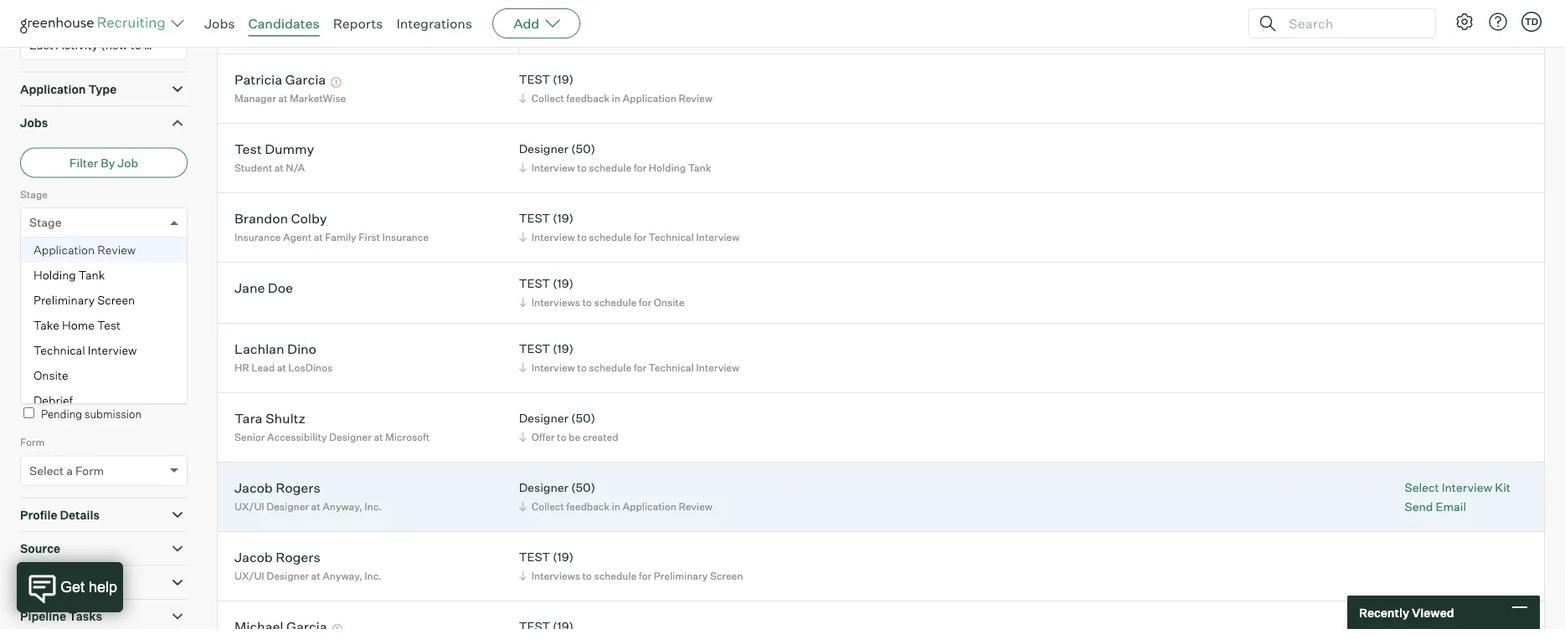 Task type: vqa. For each thing, say whether or not it's contained in the screenshot.
second Collect feedback in Application Review link from the top
yes



Task type: locate. For each thing, give the bounding box(es) containing it.
designer (50) interview to schedule for holding tank
[[519, 142, 711, 174]]

collect inside designer (50) collect feedback in application review
[[532, 501, 564, 513]]

collect
[[532, 92, 564, 104], [532, 501, 564, 513]]

0 vertical spatial tank
[[688, 161, 711, 174]]

0 vertical spatial collect
[[532, 92, 564, 104]]

0 vertical spatial rogers
[[276, 480, 320, 496]]

test
[[519, 72, 550, 87], [519, 211, 550, 226], [519, 277, 550, 291], [519, 342, 550, 356], [519, 550, 550, 565]]

post down take home test
[[53, 342, 77, 356]]

collect for designer
[[532, 501, 564, 513]]

jacob rogers ux/ui designer at anyway, inc. for designer (50)
[[234, 480, 382, 513]]

1 vertical spatial be
[[569, 431, 580, 444]]

0 horizontal spatial screen
[[97, 293, 135, 308]]

hr
[[234, 362, 249, 374]]

2 inc. from the top
[[365, 570, 382, 583]]

for inside test (19) interviews to schedule for preliminary screen
[[639, 570, 652, 583]]

test (19) interview to schedule for technical interview for dino
[[519, 342, 740, 374]]

jane doe link
[[234, 279, 293, 299]]

submitted
[[63, 315, 113, 327], [80, 342, 138, 356]]

1 rogers from the top
[[276, 480, 320, 496]]

designer
[[519, 142, 569, 156], [519, 411, 569, 426], [329, 431, 372, 444], [519, 481, 569, 496], [266, 501, 309, 513], [266, 570, 309, 583]]

0 horizontal spatial form
[[20, 436, 45, 449]]

job right by
[[117, 156, 138, 170]]

at inside test dummy student at n/a
[[274, 161, 284, 174]]

interview inside 'designer (50) interview to schedule for holding tank'
[[532, 161, 575, 174]]

test (19) interviews to schedule for onsite
[[519, 277, 685, 309]]

to
[[41, 379, 54, 392]]

form element
[[20, 435, 188, 498]]

offer to be created link
[[516, 429, 623, 445]]

0 vertical spatial post
[[40, 315, 61, 327]]

1 vertical spatial job post submitted
[[29, 342, 138, 356]]

job down the take
[[29, 342, 50, 356]]

application up holding tank
[[33, 243, 95, 258]]

2 test (19) interview to schedule for technical interview from the top
[[519, 342, 740, 374]]

1 test (19) interview to schedule for technical interview from the top
[[519, 211, 740, 243]]

review inside designer (50) collect feedback in application review
[[679, 501, 713, 513]]

collect inside test (19) collect feedback in application review
[[532, 92, 564, 104]]

1 vertical spatial submitted
[[80, 342, 138, 356]]

2 jacob rogers ux/ui designer at anyway, inc. from the top
[[234, 549, 382, 583]]

feedback down created
[[566, 501, 610, 513]]

to inside test (19) interviews to schedule for onsite
[[582, 296, 592, 309]]

inc.
[[365, 501, 382, 513], [365, 570, 382, 583]]

in inside designer (50) collect feedback in application review
[[612, 501, 620, 513]]

0 vertical spatial preliminary
[[33, 293, 95, 308]]

in inside test (19) collect feedback in application review
[[612, 92, 620, 104]]

2 insurance from the left
[[382, 231, 429, 243]]

(19) down interviews to schedule for onsite link
[[553, 342, 574, 356]]

patricia
[[234, 71, 282, 88]]

tara shultz link
[[234, 410, 305, 429]]

be right to
[[56, 379, 69, 392]]

None field
[[29, 209, 33, 237]]

1 vertical spatial post
[[53, 342, 77, 356]]

3 (50) from the top
[[571, 481, 595, 496]]

in up test (19) interviews to schedule for preliminary screen at left
[[612, 501, 620, 513]]

0 vertical spatial in
[[612, 92, 620, 104]]

test (19) collect feedback in application review
[[519, 72, 713, 104]]

debrief option
[[21, 389, 187, 414]]

post
[[40, 315, 61, 327], [53, 342, 77, 356]]

reached
[[20, 251, 61, 264]]

feedback up 'designer (50) interview to schedule for holding tank'
[[566, 92, 610, 104]]

form right "a"
[[75, 464, 104, 478]]

2 collect feedback in application review link from the top
[[516, 499, 717, 515]]

2 feedback from the top
[[566, 501, 610, 513]]

To be sent checkbox
[[23, 379, 34, 390]]

greenhouse recruiting image
[[20, 13, 171, 33]]

1 horizontal spatial tank
[[688, 161, 711, 174]]

(19)
[[553, 72, 574, 87], [553, 211, 574, 226], [553, 277, 574, 291], [553, 342, 574, 356], [553, 550, 574, 565]]

interview inside option
[[88, 344, 137, 358]]

reports
[[333, 15, 383, 32]]

to inside test (19) interviews to schedule for preliminary screen
[[582, 570, 592, 583]]

lachlan dino link
[[234, 341, 316, 360]]

0 vertical spatial test
[[234, 140, 262, 157]]

jacob for test (19)
[[234, 549, 273, 566]]

(50) inside designer (50) offer to be created
[[571, 411, 595, 426]]

test dummy student at n/a
[[234, 140, 314, 174]]

feedback for (50)
[[566, 501, 610, 513]]

filter by job button
[[20, 148, 188, 178]]

1 ux/ui from the top
[[234, 501, 264, 513]]

insurance down brandon on the top left of the page
[[234, 231, 281, 243]]

schedule for colby
[[589, 231, 631, 243]]

1 vertical spatial (50)
[[571, 411, 595, 426]]

(50) down offer to be created link
[[571, 481, 595, 496]]

post left home
[[40, 315, 61, 327]]

application up test (19) interviews to schedule for preliminary screen at left
[[623, 501, 677, 513]]

1 test from the top
[[519, 72, 550, 87]]

onsite
[[654, 296, 685, 309], [33, 369, 68, 383]]

schedule inside 'designer (50) interview to schedule for holding tank'
[[589, 161, 631, 174]]

test
[[234, 140, 262, 157], [97, 318, 121, 333]]

take home test option
[[21, 313, 187, 338]]

onsite inside option
[[33, 369, 68, 383]]

to for lachlan dino
[[577, 362, 587, 374]]

last
[[29, 37, 53, 52]]

take home test
[[33, 318, 121, 333]]

in
[[612, 92, 620, 104], [612, 501, 620, 513]]

jane doe
[[234, 279, 293, 296]]

1 vertical spatial collect
[[532, 501, 564, 513]]

interviews to schedule for preliminary screen link
[[516, 568, 747, 584]]

holding tank option
[[21, 263, 187, 288]]

4 test from the top
[[519, 342, 550, 356]]

5 test from the top
[[519, 550, 550, 565]]

0 vertical spatial jobs
[[204, 15, 235, 32]]

1 vertical spatial jobs
[[20, 116, 48, 130]]

1 horizontal spatial preliminary
[[654, 570, 708, 583]]

preliminary screen
[[33, 293, 135, 308]]

for for dino
[[634, 362, 647, 374]]

in up 'designer (50) interview to schedule for holding tank'
[[612, 92, 620, 104]]

job left home
[[20, 315, 38, 327]]

be
[[56, 379, 69, 392], [569, 431, 580, 444]]

old)
[[144, 37, 166, 52]]

test inside test (19) interviews to schedule for preliminary screen
[[519, 550, 550, 565]]

(50) inside 'designer (50) interview to schedule for holding tank'
[[571, 142, 595, 156]]

holding tank
[[33, 268, 105, 283]]

to inside 'designer (50) interview to schedule for holding tank'
[[577, 161, 587, 174]]

2 collect from the top
[[532, 501, 564, 513]]

job
[[117, 156, 138, 170], [20, 315, 38, 327], [29, 342, 50, 356]]

resumes
[[65, 7, 104, 20]]

select
[[29, 464, 64, 478]]

details
[[60, 508, 100, 523]]

interviews for test (19) interviews to schedule for preliminary screen
[[532, 570, 580, 583]]

milestone up holding tank
[[64, 251, 110, 264]]

ux/ui for designer (50)
[[234, 501, 264, 513]]

1 interview to schedule for technical interview link from the top
[[516, 229, 744, 245]]

2 (50) from the top
[[571, 411, 595, 426]]

0 vertical spatial (50)
[[571, 142, 595, 156]]

tara
[[234, 410, 262, 427]]

job/status
[[532, 31, 586, 44]]

2 anyway, from the top
[[323, 570, 362, 583]]

(19) for lachlan dino
[[553, 342, 574, 356]]

test (19) interview to schedule for technical interview for colby
[[519, 211, 740, 243]]

1 vertical spatial test (19) interview to schedule for technical interview
[[519, 342, 740, 374]]

dino
[[287, 341, 316, 357]]

1 horizontal spatial holding
[[649, 161, 686, 174]]

(new
[[101, 37, 128, 52]]

1 horizontal spatial insurance
[[382, 231, 429, 243]]

to for tara shultz
[[557, 431, 567, 444]]

form down pending submission option
[[20, 436, 45, 449]]

(19) for brandon colby
[[553, 211, 574, 226]]

2 test from the top
[[519, 211, 550, 226]]

0 vertical spatial form
[[20, 436, 45, 449]]

test inside test (19) collect feedback in application review
[[519, 72, 550, 87]]

schedule
[[589, 161, 631, 174], [589, 231, 631, 243], [594, 296, 637, 309], [589, 362, 631, 374], [594, 570, 637, 583]]

technical interview option
[[21, 338, 187, 364]]

5 (19) from the top
[[553, 550, 574, 565]]

list box containing application review
[[21, 238, 187, 414]]

1 anyway, from the top
[[323, 501, 362, 513]]

0 vertical spatial feedback
[[566, 92, 610, 104]]

stage
[[20, 188, 48, 201], [29, 215, 62, 230]]

interviews for test (19) interviews to schedule for onsite
[[532, 296, 580, 309]]

1 vertical spatial ux/ui
[[234, 570, 264, 583]]

1 jacob rogers ux/ui designer at anyway, inc. from the top
[[234, 480, 382, 513]]

jacob rogers ux/ui designer at anyway, inc. up michael garcia has been in application review for more than 5 days icon
[[234, 549, 382, 583]]

1 vertical spatial in
[[612, 501, 620, 513]]

colby
[[291, 210, 327, 227]]

1 feedback from the top
[[566, 92, 610, 104]]

application down last
[[20, 82, 86, 96]]

schedule for rogers
[[594, 570, 637, 583]]

jacob rogers ux/ui designer at anyway, inc. for test (19)
[[234, 549, 382, 583]]

submitted down preliminary screen
[[63, 315, 113, 327]]

to for jacob rogers
[[582, 570, 592, 583]]

2 vertical spatial technical
[[649, 362, 694, 374]]

0 vertical spatial jacob rogers ux/ui designer at anyway, inc.
[[234, 480, 382, 513]]

anyway, down the tara shultz senior accessibility designer at microsoft
[[323, 501, 362, 513]]

1 interviews from the top
[[532, 296, 580, 309]]

2 (19) from the top
[[553, 211, 574, 226]]

test (19) interview to schedule for technical interview down interviews to schedule for onsite link
[[519, 342, 740, 374]]

jobs left candidates link
[[204, 15, 235, 32]]

technical interview
[[33, 344, 137, 358]]

onsite inside test (19) interviews to schedule for onsite
[[654, 296, 685, 309]]

(19) inside test (19) interviews to schedule for preliminary screen
[[553, 550, 574, 565]]

0 vertical spatial onsite
[[654, 296, 685, 309]]

interview to schedule for technical interview link down interviews to schedule for onsite link
[[516, 360, 744, 376]]

feedback inside test (19) collect feedback in application review
[[566, 92, 610, 104]]

none field inside 'stage' element
[[29, 209, 33, 237]]

(19) inside test (19) interviews to schedule for onsite
[[553, 277, 574, 291]]

collect feedback in application review link for designer (50)
[[516, 499, 717, 515]]

collect feedback in application review link up test (19) interviews to schedule for preliminary screen at left
[[516, 499, 717, 515]]

1 vertical spatial jacob rogers link
[[234, 549, 320, 568]]

for inside 'designer (50) interview to schedule for holding tank'
[[634, 161, 647, 174]]

1 horizontal spatial be
[[569, 431, 580, 444]]

collect down job/status
[[532, 92, 564, 104]]

1 vertical spatial onsite
[[33, 369, 68, 383]]

1 vertical spatial feedback
[[566, 501, 610, 513]]

2 in from the top
[[612, 501, 620, 513]]

1 jacob from the top
[[234, 480, 273, 496]]

1 collect from the top
[[532, 92, 564, 104]]

test up student
[[234, 140, 262, 157]]

0 vertical spatial inc.
[[365, 501, 382, 513]]

1 in from the top
[[612, 92, 620, 104]]

1 (19) from the top
[[553, 72, 574, 87]]

inc. for designer (50)
[[365, 501, 382, 513]]

job post submitted down home
[[29, 342, 138, 356]]

submitted down take home test option
[[80, 342, 138, 356]]

0 vertical spatial stage
[[20, 188, 48, 201]]

1 inc. from the top
[[365, 501, 382, 513]]

form
[[20, 436, 45, 449], [75, 464, 104, 478]]

to inside designer (50) offer to be created
[[557, 431, 567, 444]]

0 vertical spatial technical
[[649, 231, 694, 243]]

1 horizontal spatial onsite
[[654, 296, 685, 309]]

test (19) interview to schedule for technical interview down interview to schedule for holding tank link
[[519, 211, 740, 243]]

to
[[130, 37, 141, 52], [577, 161, 587, 174], [577, 231, 587, 243], [582, 296, 592, 309], [577, 362, 587, 374], [557, 431, 567, 444], [582, 570, 592, 583]]

0 horizontal spatial onsite
[[33, 369, 68, 383]]

collect down the offer
[[532, 501, 564, 513]]

2 jacob from the top
[[234, 549, 273, 566]]

3 test from the top
[[519, 277, 550, 291]]

test inside test dummy student at n/a
[[234, 140, 262, 157]]

1 horizontal spatial test
[[234, 140, 262, 157]]

technical
[[649, 231, 694, 243], [33, 344, 85, 358], [649, 362, 694, 374]]

pipeline tasks
[[20, 610, 102, 624]]

milestone down reached milestone
[[29, 279, 83, 293]]

0 vertical spatial be
[[56, 379, 69, 392]]

1 horizontal spatial form
[[75, 464, 104, 478]]

reached milestone
[[20, 251, 110, 264]]

type
[[88, 82, 117, 96]]

1 vertical spatial technical
[[33, 344, 85, 358]]

jacob rogers ux/ui designer at anyway, inc. down accessibility
[[234, 480, 382, 513]]

insurance
[[234, 231, 281, 243], [382, 231, 429, 243]]

1 insurance from the left
[[234, 231, 281, 243]]

0 horizontal spatial preliminary
[[33, 293, 95, 308]]

anyway, up michael garcia has been in application review for more than 5 days icon
[[323, 570, 362, 583]]

patricia garcia has been in application review for more than 5 days image
[[329, 78, 344, 88]]

0 vertical spatial screen
[[97, 293, 135, 308]]

interview
[[532, 161, 575, 174], [532, 231, 575, 243], [696, 231, 740, 243], [88, 344, 137, 358], [532, 362, 575, 374], [696, 362, 740, 374]]

job post submitted
[[20, 315, 113, 327], [29, 342, 138, 356]]

2 vertical spatial (50)
[[571, 481, 595, 496]]

(19) up interviews to schedule for onsite link
[[553, 277, 574, 291]]

list box
[[21, 238, 187, 414]]

job post submitted down preliminary screen
[[20, 315, 113, 327]]

0 horizontal spatial holding
[[33, 268, 76, 283]]

patricia garcia
[[234, 71, 326, 88]]

2 jacob rogers link from the top
[[234, 549, 320, 568]]

0 horizontal spatial tank
[[79, 268, 105, 283]]

0 vertical spatial review
[[679, 92, 713, 104]]

2 interviews from the top
[[532, 570, 580, 583]]

jacob for designer (50)
[[234, 480, 273, 496]]

test down preliminary screen option
[[97, 318, 121, 333]]

lachlan
[[234, 341, 284, 357]]

tank inside 'designer (50) interview to schedule for holding tank'
[[688, 161, 711, 174]]

interviews inside test (19) interviews to schedule for preliminary screen
[[532, 570, 580, 583]]

interview to schedule for technical interview link up test (19) interviews to schedule for onsite
[[516, 229, 744, 245]]

(19) up interviews to schedule for preliminary screen "link" at the left bottom
[[553, 550, 574, 565]]

1 vertical spatial interview to schedule for technical interview link
[[516, 360, 744, 376]]

1 (50) from the top
[[571, 142, 595, 156]]

0 vertical spatial ux/ui
[[234, 501, 264, 513]]

1 vertical spatial anyway,
[[323, 570, 362, 583]]

preliminary inside test (19) interviews to schedule for preliminary screen
[[654, 570, 708, 583]]

at
[[278, 92, 288, 104], [274, 161, 284, 174], [314, 231, 323, 243], [277, 362, 286, 374], [374, 431, 383, 444], [311, 501, 320, 513], [311, 570, 320, 583]]

0 horizontal spatial insurance
[[234, 231, 281, 243]]

(50) up offer to be created link
[[571, 411, 595, 426]]

(50)
[[571, 142, 595, 156], [571, 411, 595, 426], [571, 481, 595, 496]]

0 horizontal spatial test
[[97, 318, 121, 333]]

jobs down application type
[[20, 116, 48, 130]]

jacob rogers ux/ui designer at anyway, inc.
[[234, 480, 382, 513], [234, 549, 382, 583]]

1 vertical spatial collect feedback in application review link
[[516, 499, 717, 515]]

0 vertical spatial interview to schedule for technical interview link
[[516, 229, 744, 245]]

schedule inside test (19) interviews to schedule for preliminary screen
[[594, 570, 637, 583]]

1 vertical spatial inc.
[[365, 570, 382, 583]]

schedule for dino
[[589, 362, 631, 374]]

accessibility
[[267, 431, 327, 444]]

3 (19) from the top
[[553, 277, 574, 291]]

1 vertical spatial test
[[97, 318, 121, 333]]

(50) up interview to schedule for holding tank link
[[571, 142, 595, 156]]

test inside option
[[97, 318, 121, 333]]

feedback inside designer (50) collect feedback in application review
[[566, 501, 610, 513]]

screen inside option
[[97, 293, 135, 308]]

1 vertical spatial holding
[[33, 268, 76, 283]]

0 horizontal spatial jobs
[[20, 116, 48, 130]]

collect feedback in application review link
[[516, 90, 717, 106], [516, 499, 717, 515]]

be left created
[[569, 431, 580, 444]]

(includes resumes and notes)
[[20, 7, 156, 20]]

insurance right first
[[382, 231, 429, 243]]

1 vertical spatial jacob
[[234, 549, 273, 566]]

0 vertical spatial interviews
[[532, 296, 580, 309]]

1 horizontal spatial screen
[[710, 570, 743, 583]]

1 jacob rogers link from the top
[[234, 480, 320, 499]]

application inside test (19) collect feedback in application review
[[623, 92, 677, 104]]

for for rogers
[[639, 570, 652, 583]]

application up 'designer (50) interview to schedule for holding tank'
[[623, 92, 677, 104]]

1 collect feedback in application review link from the top
[[516, 90, 717, 106]]

2 interview to schedule for technical interview link from the top
[[516, 360, 744, 376]]

to for test dummy
[[577, 161, 587, 174]]

1 vertical spatial job
[[20, 315, 38, 327]]

interviews inside test (19) interviews to schedule for onsite
[[532, 296, 580, 309]]

jacob rogers link for designer (50)
[[234, 480, 320, 499]]

1 vertical spatial tank
[[79, 268, 105, 283]]

pending
[[41, 408, 82, 421]]

for for colby
[[634, 231, 647, 243]]

(19) down interview to schedule for holding tank link
[[553, 211, 574, 226]]

review inside test (19) collect feedback in application review
[[679, 92, 713, 104]]

1 vertical spatial interviews
[[532, 570, 580, 583]]

collect feedback in application review link up 'designer (50) interview to schedule for holding tank'
[[516, 90, 717, 106]]

by
[[101, 156, 115, 170]]

2 ux/ui from the top
[[234, 570, 264, 583]]

0 vertical spatial jacob
[[234, 480, 273, 496]]

jacob
[[234, 480, 273, 496], [234, 549, 273, 566]]

0 vertical spatial anyway,
[[323, 501, 362, 513]]

garcia
[[285, 71, 326, 88]]

1 vertical spatial review
[[97, 243, 136, 258]]

collect feedback in application review link for test (19)
[[516, 90, 717, 106]]

0 vertical spatial collect feedback in application review link
[[516, 90, 717, 106]]

0 horizontal spatial be
[[56, 379, 69, 392]]

designer inside 'designer (50) interview to schedule for holding tank'
[[519, 142, 569, 156]]

1 vertical spatial form
[[75, 464, 104, 478]]

0 vertical spatial jacob rogers link
[[234, 480, 320, 499]]

1 vertical spatial preliminary
[[654, 570, 708, 583]]

0 vertical spatial job
[[117, 156, 138, 170]]

0 vertical spatial test (19) interview to schedule for technical interview
[[519, 211, 740, 243]]

test for jacob rogers
[[519, 550, 550, 565]]

review for test
[[679, 92, 713, 104]]

1 vertical spatial rogers
[[276, 549, 320, 566]]

2 rogers from the top
[[276, 549, 320, 566]]

(19) down job/status
[[553, 72, 574, 87]]

0 vertical spatial holding
[[649, 161, 686, 174]]

1 vertical spatial screen
[[710, 570, 743, 583]]

4 (19) from the top
[[553, 342, 574, 356]]

test (19) interview to schedule for technical interview
[[519, 211, 740, 243], [519, 342, 740, 374]]

2 vertical spatial review
[[679, 501, 713, 513]]

shultz
[[265, 410, 305, 427]]

1 vertical spatial jacob rogers ux/ui designer at anyway, inc.
[[234, 549, 382, 583]]



Task type: describe. For each thing, give the bounding box(es) containing it.
technical for lachlan dino
[[649, 362, 694, 374]]

preliminary screen option
[[21, 288, 187, 313]]

(includes
[[20, 7, 63, 20]]

rogers for test (19)
[[276, 549, 320, 566]]

feedback for (19)
[[566, 92, 610, 104]]

jane
[[234, 279, 265, 296]]

pipeline
[[20, 610, 66, 624]]

student
[[234, 161, 272, 174]]

1 vertical spatial milestone
[[29, 279, 83, 293]]

interviews to schedule for onsite link
[[516, 295, 689, 310]]

michael garcia has been in application review for more than 5 days image
[[330, 625, 345, 630]]

integrations link
[[396, 15, 472, 32]]

application inside designer (50) collect feedback in application review
[[623, 501, 677, 513]]

application inside option
[[33, 243, 95, 258]]

family
[[325, 231, 356, 243]]

designer inside designer (50) offer to be created
[[519, 411, 569, 426]]

2 vertical spatial job
[[29, 342, 50, 356]]

pending submission
[[41, 408, 142, 421]]

notes)
[[126, 7, 156, 20]]

first
[[359, 231, 380, 243]]

take
[[33, 318, 59, 333]]

for inside test (19) interviews to schedule for onsite
[[639, 296, 652, 309]]

technical inside option
[[33, 344, 85, 358]]

1 horizontal spatial jobs
[[204, 15, 235, 32]]

recently viewed
[[1359, 606, 1454, 620]]

stage element
[[20, 186, 188, 414]]

designer (50) collect feedback in application review
[[519, 481, 713, 513]]

at inside the tara shultz senior accessibility designer at microsoft
[[374, 431, 383, 444]]

a
[[66, 464, 73, 478]]

to for brandon colby
[[577, 231, 587, 243]]

test inside test (19) interviews to schedule for onsite
[[519, 277, 550, 291]]

onsite option
[[21, 364, 187, 389]]

in for (50)
[[612, 501, 620, 513]]

(19) for jacob rogers
[[553, 550, 574, 565]]

tasks
[[69, 610, 102, 624]]

designer inside the tara shultz senior accessibility designer at microsoft
[[329, 431, 372, 444]]

offer
[[532, 431, 555, 444]]

technical for brandon colby
[[649, 231, 694, 243]]

agent
[[283, 231, 312, 243]]

holding inside 'designer (50) interview to schedule for holding tank'
[[649, 161, 686, 174]]

0 vertical spatial job post submitted
[[20, 315, 113, 327]]

ux/ui for test (19)
[[234, 570, 264, 583]]

dummy
[[265, 140, 314, 157]]

Pending submission checkbox
[[23, 408, 34, 419]]

to be sent
[[41, 379, 93, 392]]

schedule inside test (19) interviews to schedule for onsite
[[594, 296, 637, 309]]

application review
[[33, 243, 136, 258]]

interview to schedule for technical interview link for colby
[[516, 229, 744, 245]]

source
[[20, 542, 60, 557]]

(19) inside test (19) collect feedback in application review
[[553, 72, 574, 87]]

anyway, for test (19)
[[323, 570, 362, 583]]

(50) for tara shultz
[[571, 411, 595, 426]]

created
[[583, 431, 619, 444]]

candidates
[[248, 15, 320, 32]]

jacob rogers link for test (19)
[[234, 549, 320, 568]]

n/a
[[286, 161, 305, 174]]

td button
[[1522, 12, 1542, 32]]

be inside designer (50) offer to be created
[[569, 431, 580, 444]]

designer inside designer (50) collect feedback in application review
[[519, 481, 569, 496]]

add button
[[493, 8, 581, 39]]

(50) for test dummy
[[571, 142, 595, 156]]

microsoft
[[385, 431, 430, 444]]

home
[[62, 318, 95, 333]]

filter
[[69, 156, 98, 170]]

senior
[[234, 431, 265, 444]]

0 vertical spatial submitted
[[63, 315, 113, 327]]

schedule for dummy
[[589, 161, 631, 174]]

screen inside test (19) interviews to schedule for preliminary screen
[[710, 570, 743, 583]]

0 vertical spatial milestone
[[64, 251, 110, 264]]

1 vertical spatial stage
[[29, 215, 62, 230]]

responsibility
[[20, 576, 102, 591]]

add
[[513, 15, 539, 32]]

test for lachlan dino
[[519, 342, 550, 356]]

rogers for designer (50)
[[276, 480, 320, 496]]

recently
[[1359, 606, 1409, 620]]

Search text field
[[1285, 11, 1420, 36]]

td
[[1525, 16, 1538, 27]]

brandon colby insurance agent at family first insurance
[[234, 210, 429, 243]]

last activity (new to old) option
[[29, 37, 166, 52]]

candidates link
[[248, 15, 320, 32]]

list box inside 'stage' element
[[21, 238, 187, 414]]

activity
[[56, 37, 98, 52]]

for for dummy
[[634, 161, 647, 174]]

td button
[[1518, 8, 1545, 35]]

brandon
[[234, 210, 288, 227]]

(50) inside designer (50) collect feedback in application review
[[571, 481, 595, 496]]

tara shultz senior accessibility designer at microsoft
[[234, 410, 430, 444]]

submission
[[85, 408, 142, 421]]

collect for test
[[532, 92, 564, 104]]

lead
[[251, 362, 275, 374]]

review inside option
[[97, 243, 136, 258]]

interview to schedule for holding tank link
[[516, 160, 715, 176]]

and
[[107, 7, 124, 20]]

lachlan dino hr lead at losdinos
[[234, 341, 333, 374]]

application review option
[[21, 238, 187, 263]]

jobs link
[[204, 15, 235, 32]]

inc. for test (19)
[[365, 570, 382, 583]]

interview to schedule for technical interview link for dino
[[516, 360, 744, 376]]

test (19) interviews to schedule for preliminary screen
[[519, 550, 743, 583]]

test dummy link
[[234, 140, 314, 160]]

integrations
[[396, 15, 472, 32]]

marketwise
[[290, 92, 346, 104]]

designer (50) offer to be created
[[519, 411, 619, 444]]

viewed
[[1412, 606, 1454, 620]]

tank inside option
[[79, 268, 105, 283]]

name
[[230, 31, 259, 44]]

debrief
[[33, 394, 73, 408]]

filter by job
[[69, 156, 138, 170]]

job post submitted element
[[20, 313, 188, 376]]

select a form
[[29, 464, 104, 478]]

brandon colby link
[[234, 210, 327, 229]]

at inside lachlan dino hr lead at losdinos
[[277, 362, 286, 374]]

reports link
[[333, 15, 383, 32]]

holding inside holding tank option
[[33, 268, 76, 283]]

losdinos
[[288, 362, 333, 374]]

configure image
[[1455, 12, 1475, 32]]

patricia garcia link
[[234, 71, 326, 90]]

in for (19)
[[612, 92, 620, 104]]

doe
[[268, 279, 293, 296]]

sent
[[71, 379, 93, 392]]

reached milestone element
[[20, 250, 188, 313]]

review for designer
[[679, 501, 713, 513]]

preliminary inside option
[[33, 293, 95, 308]]

anyway, for designer (50)
[[323, 501, 362, 513]]

at inside brandon colby insurance agent at family first insurance
[[314, 231, 323, 243]]

test for brandon colby
[[519, 211, 550, 226]]

manager at marketwise
[[234, 92, 346, 104]]

job inside button
[[117, 156, 138, 170]]

manager
[[234, 92, 276, 104]]

last activity (new to old)
[[29, 37, 166, 52]]



